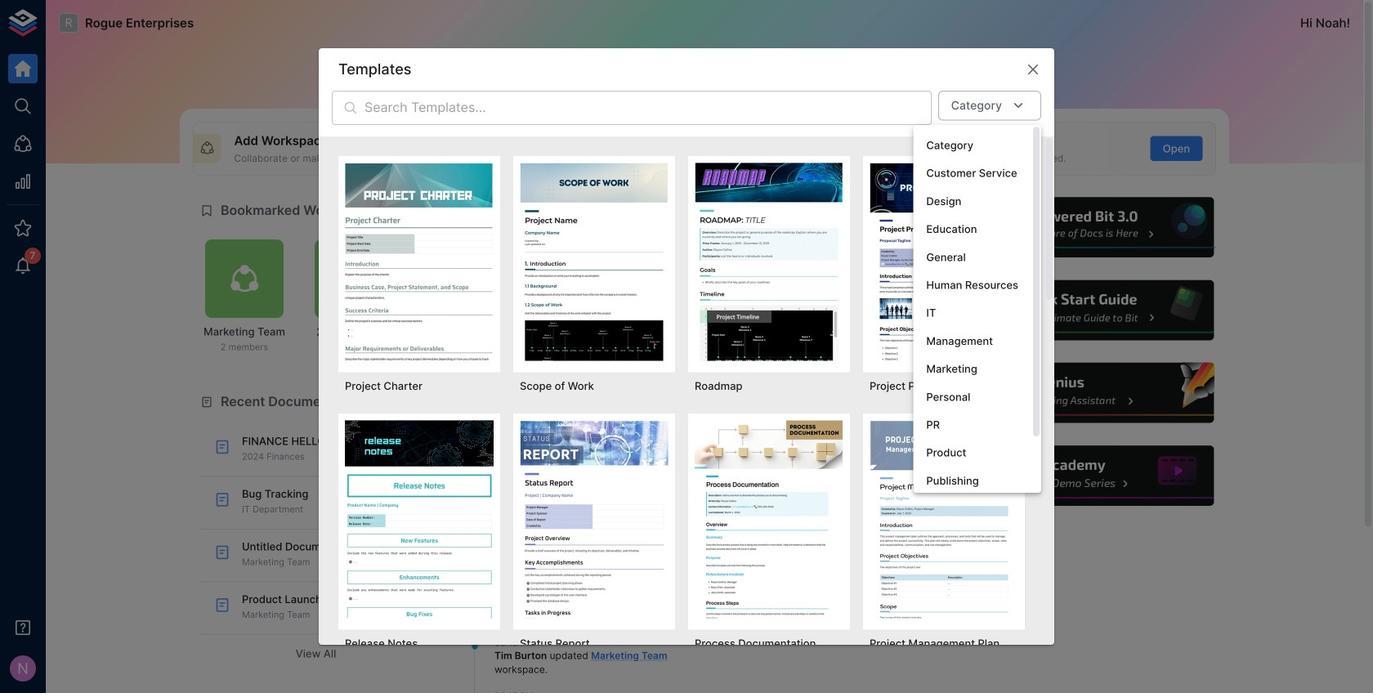 Task type: locate. For each thing, give the bounding box(es) containing it.
project management plan image
[[870, 420, 1019, 619]]

project proposal image
[[870, 163, 1019, 361]]

roadmap image
[[695, 163, 844, 361]]

scope of work image
[[520, 163, 669, 361]]

Search Templates... text field
[[365, 91, 932, 125]]

3 help image from the top
[[971, 361, 1217, 426]]

project charter image
[[345, 163, 494, 361]]

help image
[[971, 195, 1217, 260], [971, 278, 1217, 343], [971, 361, 1217, 426], [971, 444, 1217, 508]]

1 help image from the top
[[971, 195, 1217, 260]]

dialog
[[319, 48, 1055, 693]]

2 help image from the top
[[971, 278, 1217, 343]]



Task type: describe. For each thing, give the bounding box(es) containing it.
process documentation image
[[695, 420, 844, 619]]

status report image
[[520, 420, 669, 619]]

4 help image from the top
[[971, 444, 1217, 508]]

release notes image
[[345, 420, 494, 619]]



Task type: vqa. For each thing, say whether or not it's contained in the screenshot.
Show Wiki icon
no



